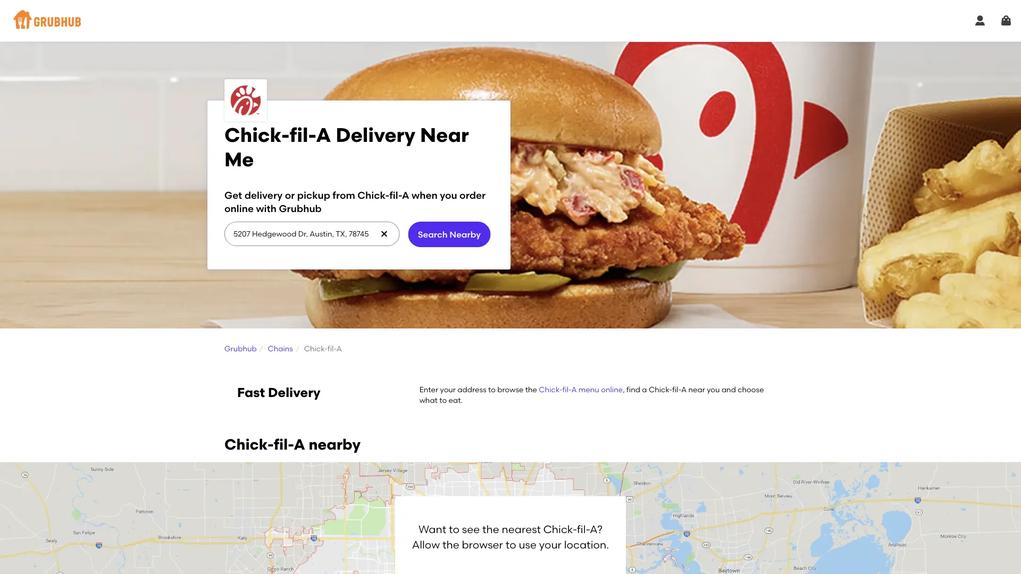 Task type: describe. For each thing, give the bounding box(es) containing it.
a inside chick-fil-a delivery near me
[[316, 123, 331, 147]]

chick- right chains link
[[304, 344, 328, 353]]

or
[[285, 189, 295, 201]]

location.
[[564, 539, 609, 552]]

enter
[[419, 385, 438, 394]]

0 horizontal spatial svg image
[[380, 230, 388, 238]]

a inside , find a chick-fil-a near you and choose what to eat.
[[681, 385, 687, 394]]

menu
[[579, 385, 599, 394]]

me
[[224, 148, 254, 171]]

your inside want to see the nearest chick-fil-a? allow the browser to use your location.
[[539, 539, 562, 552]]

to inside , find a chick-fil-a near you and choose what to eat.
[[439, 396, 447, 405]]

with
[[256, 203, 277, 215]]

get delivery or pickup from chick-fil-a when you order online with grubhub
[[224, 189, 486, 215]]

online inside the get delivery or pickup from chick-fil-a when you order online with grubhub
[[224, 203, 254, 215]]

fil- inside the get delivery or pickup from chick-fil-a when you order online with grubhub
[[389, 189, 402, 201]]

nearest
[[502, 523, 541, 536]]

1 vertical spatial the
[[482, 523, 499, 536]]

chick-fil-a menu online link
[[539, 385, 623, 394]]

from
[[333, 189, 355, 201]]

what
[[419, 396, 438, 405]]

svg image inside main navigation navigation
[[974, 14, 987, 27]]

chains
[[268, 344, 293, 353]]

get
[[224, 189, 242, 201]]

near
[[688, 385, 705, 394]]

delivery inside chick-fil-a delivery near me
[[336, 123, 415, 147]]

0 horizontal spatial grubhub
[[224, 344, 257, 353]]

you inside the get delivery or pickup from chick-fil-a when you order online with grubhub
[[440, 189, 457, 201]]

fast
[[237, 385, 265, 400]]

you inside , find a chick-fil-a near you and choose what to eat.
[[707, 385, 720, 394]]

svg image
[[1000, 14, 1013, 27]]

pickup
[[297, 189, 330, 201]]

chick- inside want to see the nearest chick-fil-a? allow the browser to use your location.
[[543, 523, 577, 536]]

to left the browse in the bottom of the page
[[488, 385, 496, 394]]

order
[[460, 189, 486, 201]]

chains link
[[268, 344, 293, 353]]

address
[[458, 385, 486, 394]]

when
[[412, 189, 438, 201]]

nearby
[[450, 229, 481, 240]]

to left 'use'
[[506, 539, 516, 552]]

,
[[623, 385, 625, 394]]

search nearby
[[418, 229, 481, 240]]

browse
[[497, 385, 524, 394]]



Task type: vqa. For each thing, say whether or not it's contained in the screenshot.
top the
yes



Task type: locate. For each thing, give the bounding box(es) containing it.
svg image down the get delivery or pickup from chick-fil-a when you order online with grubhub
[[380, 230, 388, 238]]

want
[[419, 523, 446, 536]]

1 vertical spatial online
[[601, 385, 623, 394]]

chick- inside , find a chick-fil-a near you and choose what to eat.
[[649, 385, 672, 394]]

search
[[418, 229, 448, 240]]

you left and
[[707, 385, 720, 394]]

you
[[440, 189, 457, 201], [707, 385, 720, 394]]

1 horizontal spatial your
[[539, 539, 562, 552]]

chick- inside chick-fil-a delivery near me
[[224, 123, 290, 147]]

your right 'use'
[[539, 539, 562, 552]]

chick- down the "fast"
[[224, 436, 274, 454]]

chick-fil-a delivery near me
[[224, 123, 469, 171]]

you right "when"
[[440, 189, 457, 201]]

near
[[420, 123, 469, 147]]

fil-
[[290, 123, 316, 147], [389, 189, 402, 201], [328, 344, 337, 353], [563, 385, 572, 394], [672, 385, 681, 394], [274, 436, 294, 454], [577, 523, 590, 536]]

nearby
[[309, 436, 361, 454]]

1 vertical spatial delivery
[[268, 385, 321, 400]]

chick- right a
[[649, 385, 672, 394]]

2 vertical spatial the
[[442, 539, 459, 552]]

delivery
[[245, 189, 283, 201]]

grubhub left chains
[[224, 344, 257, 353]]

fast delivery
[[237, 385, 321, 400]]

to left eat.
[[439, 396, 447, 405]]

delivery
[[336, 123, 415, 147], [268, 385, 321, 400]]

grubhub link
[[224, 344, 257, 353]]

online
[[224, 203, 254, 215], [601, 385, 623, 394]]

0 horizontal spatial you
[[440, 189, 457, 201]]

choose
[[738, 385, 764, 394]]

1 vertical spatial svg image
[[380, 230, 388, 238]]

find
[[627, 385, 640, 394]]

fil- inside chick-fil-a delivery near me
[[290, 123, 316, 147]]

fil- inside , find a chick-fil-a near you and choose what to eat.
[[672, 385, 681, 394]]

grubhub inside the get delivery or pickup from chick-fil-a when you order online with grubhub
[[279, 203, 322, 215]]

want to see the nearest chick-fil-a? allow the browser to use your location.
[[412, 523, 609, 552]]

use
[[519, 539, 537, 552]]

, find a chick-fil-a near you and choose what to eat.
[[419, 385, 764, 405]]

0 horizontal spatial delivery
[[268, 385, 321, 400]]

1 horizontal spatial the
[[482, 523, 499, 536]]

allow
[[412, 539, 440, 552]]

see
[[462, 523, 480, 536]]

browser
[[462, 539, 503, 552]]

chick- up location.
[[543, 523, 577, 536]]

main navigation navigation
[[0, 0, 1021, 41]]

online left find at bottom right
[[601, 385, 623, 394]]

chick- inside the get delivery or pickup from chick-fil-a when you order online with grubhub
[[358, 189, 389, 201]]

1 vertical spatial your
[[539, 539, 562, 552]]

a
[[642, 385, 647, 394]]

the up browser
[[482, 523, 499, 536]]

1 vertical spatial you
[[707, 385, 720, 394]]

1 horizontal spatial delivery
[[336, 123, 415, 147]]

0 horizontal spatial your
[[440, 385, 456, 394]]

a
[[316, 123, 331, 147], [402, 189, 409, 201], [337, 344, 342, 353], [572, 385, 577, 394], [681, 385, 687, 394], [294, 436, 305, 454]]

svg image
[[974, 14, 987, 27], [380, 230, 388, 238]]

svg image left svg icon
[[974, 14, 987, 27]]

a?
[[590, 523, 603, 536]]

chick- right from
[[358, 189, 389, 201]]

fil- inside want to see the nearest chick-fil-a? allow the browser to use your location.
[[577, 523, 590, 536]]

2 horizontal spatial the
[[525, 385, 537, 394]]

your
[[440, 385, 456, 394], [539, 539, 562, 552]]

1 horizontal spatial svg image
[[974, 14, 987, 27]]

the down want in the bottom of the page
[[442, 539, 459, 552]]

chick-fil-a
[[304, 344, 342, 353]]

0 vertical spatial delivery
[[336, 123, 415, 147]]

search nearby button
[[408, 222, 491, 247]]

0 vertical spatial svg image
[[974, 14, 987, 27]]

the right the browse in the bottom of the page
[[525, 385, 537, 394]]

chick-
[[224, 123, 290, 147], [358, 189, 389, 201], [304, 344, 328, 353], [539, 385, 563, 394], [649, 385, 672, 394], [224, 436, 274, 454], [543, 523, 577, 536]]

online down get
[[224, 203, 254, 215]]

your up eat.
[[440, 385, 456, 394]]

chick-fil-a nearby
[[224, 436, 361, 454]]

chick- up me
[[224, 123, 290, 147]]

chick- left the menu at the bottom right of page
[[539, 385, 563, 394]]

grubhub
[[279, 203, 322, 215], [224, 344, 257, 353]]

enter your address to browse the chick-fil-a menu online
[[419, 385, 623, 394]]

to
[[488, 385, 496, 394], [439, 396, 447, 405], [449, 523, 459, 536], [506, 539, 516, 552]]

grubhub down or
[[279, 203, 322, 215]]

0 vertical spatial online
[[224, 203, 254, 215]]

0 vertical spatial the
[[525, 385, 537, 394]]

0 vertical spatial grubhub
[[279, 203, 322, 215]]

chick-fil-a logo image
[[229, 83, 263, 118]]

to left see
[[449, 523, 459, 536]]

0 vertical spatial your
[[440, 385, 456, 394]]

1 vertical spatial grubhub
[[224, 344, 257, 353]]

and
[[722, 385, 736, 394]]

eat.
[[449, 396, 463, 405]]

the
[[525, 385, 537, 394], [482, 523, 499, 536], [442, 539, 459, 552]]

0 horizontal spatial the
[[442, 539, 459, 552]]

0 vertical spatial you
[[440, 189, 457, 201]]

1 horizontal spatial grubhub
[[279, 203, 322, 215]]

1 horizontal spatial online
[[601, 385, 623, 394]]

1 horizontal spatial you
[[707, 385, 720, 394]]

Search Address search field
[[224, 222, 399, 246]]

0 horizontal spatial online
[[224, 203, 254, 215]]

a inside the get delivery or pickup from chick-fil-a when you order online with grubhub
[[402, 189, 409, 201]]



